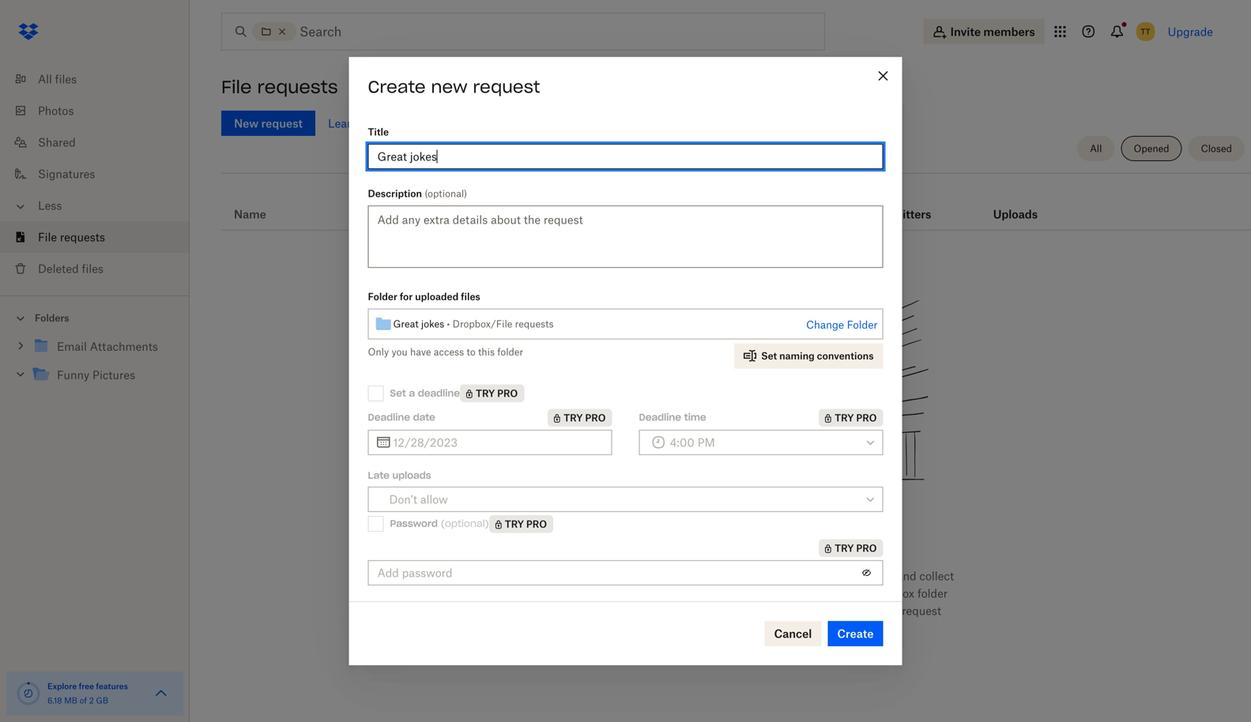 Task type: locate. For each thing, give the bounding box(es) containing it.
1 horizontal spatial column header
[[994, 186, 1057, 224]]

(
[[425, 188, 428, 200], [441, 518, 445, 530]]

column header
[[871, 186, 934, 224], [994, 186, 1057, 224]]

0 horizontal spatial folder
[[368, 291, 398, 303]]

dropbox.
[[594, 587, 641, 601]]

list
[[0, 54, 190, 296]]

( for password
[[441, 518, 445, 530]]

have up automatically
[[732, 570, 756, 583]]

0 horizontal spatial you
[[392, 346, 408, 358]]

cancel button
[[765, 621, 822, 647]]

for
[[400, 291, 413, 303]]

a up 'deadline date'
[[409, 387, 415, 400]]

request right new
[[473, 76, 540, 98]]

dropbox
[[769, 570, 813, 583], [870, 587, 915, 601], [742, 622, 786, 635]]

row
[[221, 179, 1252, 231]]

1 vertical spatial request
[[902, 605, 942, 618]]

all up photos
[[38, 72, 52, 86]]

1 vertical spatial from
[[589, 570, 614, 583]]

pro trial element
[[742, 205, 767, 224], [460, 385, 524, 403], [548, 409, 612, 427], [819, 409, 884, 427], [489, 515, 554, 533], [819, 540, 884, 557]]

1 vertical spatial folder
[[918, 587, 948, 601]]

1 horizontal spatial your
[[716, 622, 739, 635]]

files inside the request files from anyone, whether they have a dropbox account or not, and collect them in your dropbox. files will be automatically organized into a dropbox folder you choose. your privacy is important, so those who upload to your file request cannot access your dropbox account.
[[565, 570, 586, 583]]

try pro
[[476, 388, 518, 400], [564, 412, 606, 424], [835, 412, 877, 424], [505, 519, 547, 530], [835, 543, 877, 555]]

0 horizontal spatial access
[[434, 346, 464, 358]]

access down the •
[[434, 346, 464, 358]]

to down into
[[844, 605, 854, 618]]

dropbox up 'organized'
[[769, 570, 813, 583]]

mb
[[64, 696, 77, 706]]

2 horizontal spatial your
[[857, 605, 880, 618]]

explore
[[47, 682, 77, 692]]

dropbox down those
[[742, 622, 786, 635]]

)
[[464, 188, 467, 200], [485, 518, 489, 530]]

0 vertical spatial a
[[409, 387, 415, 400]]

create inside button
[[838, 627, 874, 641]]

requests up the learn
[[257, 76, 338, 98]]

Title text field
[[378, 148, 874, 165]]

files for deleted files
[[82, 262, 104, 276]]

set inside button
[[762, 350, 777, 362]]

1 vertical spatial a
[[759, 570, 766, 583]]

pro down conventions
[[857, 412, 877, 424]]

1 vertical spatial optional
[[445, 518, 485, 530]]

0 vertical spatial (
[[425, 188, 428, 200]]

create up learn about file requests
[[368, 76, 426, 98]]

files up in
[[565, 570, 586, 583]]

folder
[[368, 291, 398, 303], [847, 319, 878, 331]]

your down so
[[716, 622, 739, 635]]

folders
[[35, 312, 69, 324]]

who
[[780, 605, 802, 618]]

learn about file requests
[[328, 117, 458, 130]]

create new request dialog
[[349, 57, 903, 666]]

requests up deleted files
[[60, 231, 105, 244]]

folder left for
[[368, 291, 398, 303]]

files up great jokes • dropbox/file requests
[[461, 291, 481, 303]]

1 horizontal spatial file
[[883, 605, 899, 618]]

will
[[672, 587, 690, 601]]

0 vertical spatial folder
[[498, 346, 524, 358]]

2 deadline from the left
[[639, 412, 682, 424]]

0 horizontal spatial from
[[589, 570, 614, 583]]

file requests link
[[13, 221, 190, 253]]

0 horizontal spatial have
[[410, 346, 431, 358]]

a
[[409, 387, 415, 400], [759, 570, 766, 583], [861, 587, 867, 601]]

a up automatically
[[759, 570, 766, 583]]

explore free features 6.18 mb of 2 gb
[[47, 682, 128, 706]]

0 vertical spatial optional
[[428, 188, 464, 200]]

requests down new
[[413, 117, 458, 130]]

shared link
[[13, 127, 190, 158]]

pro right deadline in the left of the page
[[497, 388, 518, 400]]

your up create button
[[857, 605, 880, 618]]

0 vertical spatial create
[[368, 76, 426, 98]]

from up automatically
[[741, 530, 784, 552]]

0 horizontal spatial file
[[394, 117, 410, 130]]

jokes
[[421, 318, 445, 330]]

0 horizontal spatial column header
[[871, 186, 934, 224]]

0 horizontal spatial )
[[464, 188, 467, 200]]

0 horizontal spatial deadline
[[368, 412, 410, 424]]

you inside the request files from anyone, whether they have a dropbox account or not, and collect them in your dropbox. files will be automatically organized into a dropbox folder you choose. your privacy is important, so those who upload to your file request cannot access your dropbox account.
[[531, 605, 550, 618]]

1 horizontal spatial file requests
[[221, 76, 338, 98]]

be
[[693, 587, 706, 601]]

0 horizontal spatial request
[[473, 76, 540, 98]]

from inside the request files from anyone, whether they have a dropbox account or not, and collect them in your dropbox. files will be automatically organized into a dropbox folder you choose. your privacy is important, so those who upload to your file request cannot access your dropbox account.
[[589, 570, 614, 583]]

file
[[221, 76, 252, 98], [38, 231, 57, 244]]

0 vertical spatial your
[[568, 587, 591, 601]]

less
[[38, 199, 62, 212]]

1 vertical spatial file requests
[[38, 231, 105, 244]]

2 horizontal spatial a
[[861, 587, 867, 601]]

deadline for deadline time
[[639, 412, 682, 424]]

( right password
[[441, 518, 445, 530]]

None text field
[[393, 434, 603, 451]]

0 vertical spatial folder
[[368, 291, 398, 303]]

1 vertical spatial (
[[441, 518, 445, 530]]

deadline left time
[[639, 412, 682, 424]]

and
[[897, 570, 917, 583]]

0 vertical spatial have
[[410, 346, 431, 358]]

1 horizontal spatial set
[[762, 350, 777, 362]]

1 vertical spatial folder
[[847, 319, 878, 331]]

1 column header from the left
[[871, 186, 934, 224]]

have down jokes
[[410, 346, 431, 358]]

0 horizontal spatial to
[[467, 346, 476, 358]]

upgrade link
[[1168, 25, 1214, 38]]

1 horizontal spatial to
[[844, 605, 854, 618]]

file inside the request files from anyone, whether they have a dropbox account or not, and collect them in your dropbox. files will be automatically organized into a dropbox folder you choose. your privacy is important, so those who upload to your file request cannot access your dropbox account.
[[883, 605, 899, 618]]

they
[[706, 570, 729, 583]]

new
[[431, 76, 468, 98]]

to left this
[[467, 346, 476, 358]]

2 vertical spatial a
[[861, 587, 867, 601]]

set
[[762, 350, 777, 362], [390, 387, 406, 400]]

set up 'deadline date'
[[390, 387, 406, 400]]

1 horizontal spatial folder
[[918, 587, 948, 601]]

folder right this
[[498, 346, 524, 358]]

0 vertical spatial all
[[38, 72, 52, 86]]

1 horizontal spatial (
[[441, 518, 445, 530]]

create down the upload
[[838, 627, 874, 641]]

2 column header from the left
[[994, 186, 1057, 224]]

deadline
[[368, 412, 410, 424], [639, 412, 682, 424]]

you
[[392, 346, 408, 358], [531, 605, 550, 618]]

optional right the description
[[428, 188, 464, 200]]

1 vertical spatial all
[[1091, 143, 1103, 155]]

all for all files
[[38, 72, 52, 86]]

about
[[361, 117, 391, 130]]

0 horizontal spatial set
[[390, 387, 406, 400]]

opened button
[[1122, 136, 1183, 161]]

have inside the request files from anyone, whether they have a dropbox account or not, and collect them in your dropbox. files will be automatically organized into a dropbox folder you choose. your privacy is important, so those who upload to your file request cannot access your dropbox account.
[[732, 570, 756, 583]]

0 vertical spatial access
[[434, 346, 464, 358]]

files for request files from anyone, whether they have a dropbox account or not, and collect them in your dropbox. files will be automatically organized into a dropbox folder you choose. your privacy is important, so those who upload to your file request cannot access your dropbox account.
[[565, 570, 586, 583]]

) right password
[[485, 518, 489, 530]]

try
[[476, 388, 495, 400], [564, 412, 583, 424], [835, 412, 854, 424], [505, 519, 524, 530], [835, 543, 854, 555]]

1 vertical spatial dropbox
[[870, 587, 915, 601]]

someone?
[[790, 530, 887, 552]]

0 vertical spatial file
[[221, 76, 252, 98]]

0 horizontal spatial (
[[425, 188, 428, 200]]

1 horizontal spatial you
[[531, 605, 550, 618]]

you down them
[[531, 605, 550, 618]]

1 vertical spatial you
[[531, 605, 550, 618]]

file right title
[[394, 117, 410, 130]]

0 vertical spatial request
[[473, 76, 540, 98]]

to
[[467, 346, 476, 358], [844, 605, 854, 618]]

folder
[[498, 346, 524, 358], [918, 587, 948, 601]]

files down file requests list item
[[82, 262, 104, 276]]

1 vertical spatial create
[[838, 627, 874, 641]]

1 vertical spatial file
[[883, 605, 899, 618]]

pro
[[497, 388, 518, 400], [585, 412, 606, 424], [857, 412, 877, 424], [527, 519, 547, 530], [857, 543, 877, 555]]

quota usage element
[[16, 682, 41, 707]]

1 horizontal spatial create
[[838, 627, 874, 641]]

0 horizontal spatial a
[[409, 387, 415, 400]]

1 vertical spatial access
[[677, 622, 713, 635]]

0 horizontal spatial folder
[[498, 346, 524, 358]]

time
[[685, 412, 707, 424]]

0 vertical spatial dropbox
[[769, 570, 813, 583]]

photos
[[38, 104, 74, 117]]

from up dropbox.
[[589, 570, 614, 583]]

a inside create new request dialog
[[409, 387, 415, 400]]

all
[[38, 72, 52, 86], [1091, 143, 1103, 155]]

your
[[596, 605, 619, 618]]

from for someone?
[[741, 530, 784, 552]]

1 vertical spatial have
[[732, 570, 756, 583]]

1 horizontal spatial all
[[1091, 143, 1103, 155]]

request
[[519, 570, 562, 583]]

1 horizontal spatial request
[[902, 605, 942, 618]]

folder inside create new request dialog
[[498, 346, 524, 358]]

request files from anyone, whether they have a dropbox account or not, and collect them in your dropbox. files will be automatically organized into a dropbox folder you choose. your privacy is important, so those who upload to your file request cannot access your dropbox account.
[[519, 570, 954, 635]]

1 vertical spatial to
[[844, 605, 854, 618]]

row containing name
[[221, 179, 1252, 231]]

pro up or on the bottom right
[[857, 543, 877, 555]]

) for description ( optional )
[[464, 188, 467, 200]]

all inside button
[[1091, 143, 1103, 155]]

2 vertical spatial dropbox
[[742, 622, 786, 635]]

1 horizontal spatial have
[[732, 570, 756, 583]]

dropbox down not,
[[870, 587, 915, 601]]

your
[[568, 587, 591, 601], [857, 605, 880, 618], [716, 622, 739, 635]]

your up the "choose."
[[568, 587, 591, 601]]

file inside list item
[[38, 231, 57, 244]]

file requests up deleted files
[[38, 231, 105, 244]]

0 horizontal spatial create
[[368, 76, 426, 98]]

( right the description
[[425, 188, 428, 200]]

optional right password
[[445, 518, 485, 530]]

0 vertical spatial file requests
[[221, 76, 338, 98]]

0 horizontal spatial file
[[38, 231, 57, 244]]

0 vertical spatial from
[[741, 530, 784, 552]]

file requests up the learn
[[221, 76, 338, 98]]

) right the description
[[464, 188, 467, 200]]

a right into
[[861, 587, 867, 601]]

access down important,
[[677, 622, 713, 635]]

files
[[55, 72, 77, 86], [82, 262, 104, 276], [461, 291, 481, 303], [565, 570, 586, 583]]

deleted
[[38, 262, 79, 276]]

or
[[861, 570, 872, 583]]

0 horizontal spatial file requests
[[38, 231, 105, 244]]

all inside "link"
[[38, 72, 52, 86]]

folder up conventions
[[847, 319, 878, 331]]

you inside create new request dialog
[[392, 346, 408, 358]]

signatures link
[[13, 158, 190, 190]]

password ( optional )
[[390, 518, 489, 530]]

1 horizontal spatial deadline
[[639, 412, 682, 424]]

request down and
[[902, 605, 942, 618]]

all left opened
[[1091, 143, 1103, 155]]

something
[[639, 530, 735, 552]]

files inside create new request dialog
[[461, 291, 481, 303]]

them
[[525, 587, 552, 601]]

late
[[368, 470, 390, 482]]

only you have access to this folder
[[368, 346, 524, 358]]

0 horizontal spatial all
[[38, 72, 52, 86]]

file down not,
[[883, 605, 899, 618]]

deadline left date
[[368, 412, 410, 424]]

from
[[741, 530, 784, 552], [589, 570, 614, 583]]

requests
[[257, 76, 338, 98], [413, 117, 458, 130], [60, 231, 105, 244], [515, 318, 554, 330]]

0 vertical spatial set
[[762, 350, 777, 362]]

request
[[473, 76, 540, 98], [902, 605, 942, 618]]

1 deadline from the left
[[368, 412, 410, 424]]

uploaded
[[415, 291, 459, 303]]

0 vertical spatial )
[[464, 188, 467, 200]]

1 vertical spatial file
[[38, 231, 57, 244]]

optional for description ( optional )
[[428, 188, 464, 200]]

you right only
[[392, 346, 408, 358]]

1 vertical spatial )
[[485, 518, 489, 530]]

1 horizontal spatial )
[[485, 518, 489, 530]]

0 vertical spatial you
[[392, 346, 408, 358]]

set left the naming
[[762, 350, 777, 362]]

not,
[[875, 570, 894, 583]]

pro left deadline time
[[585, 412, 606, 424]]

folder down collect
[[918, 587, 948, 601]]

files inside "link"
[[55, 72, 77, 86]]

1 vertical spatial set
[[390, 387, 406, 400]]

1 horizontal spatial folder
[[847, 319, 878, 331]]

0 vertical spatial to
[[467, 346, 476, 358]]

1 horizontal spatial access
[[677, 622, 713, 635]]

change folder button
[[807, 316, 878, 335]]

1 horizontal spatial from
[[741, 530, 784, 552]]

dropbox image
[[13, 16, 44, 47]]

files up photos
[[55, 72, 77, 86]]

deadline
[[418, 387, 460, 400]]

requests right "dropbox/file"
[[515, 318, 554, 330]]



Task type: vqa. For each thing, say whether or not it's contained in the screenshot.
Only you have access
no



Task type: describe. For each thing, give the bounding box(es) containing it.
title
[[368, 126, 389, 138]]

whether
[[660, 570, 703, 583]]

0 horizontal spatial your
[[568, 587, 591, 601]]

learn about file requests link
[[328, 117, 458, 130]]

created
[[502, 208, 545, 221]]

in
[[555, 587, 565, 601]]

shared
[[38, 136, 76, 149]]

important,
[[675, 605, 730, 618]]

pro up request
[[527, 519, 547, 530]]

those
[[748, 605, 777, 618]]

cancel
[[774, 627, 812, 641]]

funny pictures
[[57, 368, 135, 382]]

pro trial element inside row
[[742, 205, 767, 224]]

folder inside the request files from anyone, whether they have a dropbox account or not, and collect them in your dropbox. files will be automatically organized into a dropbox folder you choose. your privacy is important, so those who upload to your file request cannot access your dropbox account.
[[918, 587, 948, 601]]

is
[[663, 605, 672, 618]]

dropbox/file
[[453, 318, 513, 330]]

to inside the request files from anyone, whether they have a dropbox account or not, and collect them in your dropbox. files will be automatically organized into a dropbox folder you choose. your privacy is important, so those who upload to your file request cannot access your dropbox account.
[[844, 605, 854, 618]]

set naming conventions button
[[735, 344, 884, 369]]

files
[[644, 587, 669, 601]]

free
[[79, 682, 94, 692]]

0 vertical spatial file
[[394, 117, 410, 130]]

files for all files
[[55, 72, 77, 86]]

access inside the request files from anyone, whether they have a dropbox account or not, and collect them in your dropbox. files will be automatically organized into a dropbox folder you choose. your privacy is important, so those who upload to your file request cannot access your dropbox account.
[[677, 622, 713, 635]]

password
[[390, 518, 438, 530]]

less image
[[13, 199, 28, 215]]

folder inside the change folder button
[[847, 319, 878, 331]]

2
[[89, 696, 94, 706]]

photos link
[[13, 95, 190, 127]]

of
[[80, 696, 87, 706]]

upgrade
[[1168, 25, 1214, 38]]

Add any extra details about the request text field
[[368, 206, 884, 268]]

2 vertical spatial your
[[716, 622, 739, 635]]

organized
[[783, 587, 835, 601]]

account.
[[789, 622, 835, 635]]

deleted files link
[[13, 253, 190, 285]]

gb
[[96, 696, 108, 706]]

create for create new request
[[368, 76, 426, 98]]

1 vertical spatial your
[[857, 605, 880, 618]]

deleted files
[[38, 262, 104, 276]]

signatures
[[38, 167, 95, 181]]

date
[[413, 412, 436, 424]]

name
[[234, 208, 266, 221]]

great jokes • dropbox/file requests
[[393, 318, 554, 330]]

opened
[[1134, 143, 1170, 155]]

features
[[96, 682, 128, 692]]

folders button
[[0, 306, 190, 329]]

into
[[838, 587, 858, 601]]

so
[[733, 605, 745, 618]]

only
[[368, 346, 389, 358]]

6.18
[[47, 696, 62, 706]]

create new request
[[368, 76, 540, 98]]

conventions
[[817, 350, 874, 362]]

naming
[[780, 350, 815, 362]]

set naming conventions
[[762, 350, 874, 362]]

collect
[[920, 570, 954, 583]]

funny pictures link
[[32, 365, 177, 386]]

closed button
[[1189, 136, 1245, 161]]

requests inside list item
[[60, 231, 105, 244]]

automatically
[[709, 587, 780, 601]]

created button
[[502, 205, 545, 224]]

closed
[[1202, 143, 1233, 155]]

access inside create new request dialog
[[434, 346, 464, 358]]

to inside create new request dialog
[[467, 346, 476, 358]]

deadline for deadline date
[[368, 412, 410, 424]]

account
[[816, 570, 858, 583]]

deadline date
[[368, 412, 436, 424]]

request inside dialog
[[473, 76, 540, 98]]

list containing all files
[[0, 54, 190, 296]]

create button
[[828, 621, 884, 647]]

file requests list item
[[0, 221, 190, 253]]

1 horizontal spatial a
[[759, 570, 766, 583]]

folder for uploaded files
[[368, 291, 481, 303]]

deadline time
[[639, 412, 707, 424]]

file requests inside list item
[[38, 231, 105, 244]]

upload
[[805, 605, 841, 618]]

anyone,
[[617, 570, 657, 583]]

1 horizontal spatial file
[[221, 76, 252, 98]]

this
[[478, 346, 495, 358]]

change folder
[[807, 319, 878, 331]]

Add password password field
[[378, 564, 854, 582]]

requests inside create new request dialog
[[515, 318, 554, 330]]

pictures
[[93, 368, 135, 382]]

funny pictures group
[[0, 329, 190, 401]]

description
[[368, 188, 422, 200]]

•
[[447, 318, 450, 330]]

all for all
[[1091, 143, 1103, 155]]

cannot
[[639, 622, 674, 635]]

) for password ( optional )
[[485, 518, 489, 530]]

from for anyone,
[[589, 570, 614, 583]]

request inside the request files from anyone, whether they have a dropbox account or not, and collect them in your dropbox. files will be automatically organized into a dropbox folder you choose. your privacy is important, so those who upload to your file request cannot access your dropbox account.
[[902, 605, 942, 618]]

set for set naming conventions
[[762, 350, 777, 362]]

great
[[393, 318, 419, 330]]

create for create
[[838, 627, 874, 641]]

have inside create new request dialog
[[410, 346, 431, 358]]

optional for password ( optional )
[[445, 518, 485, 530]]

set for set a deadline
[[390, 387, 406, 400]]

need
[[586, 530, 634, 552]]

description ( optional )
[[368, 188, 467, 200]]

late uploads
[[368, 470, 431, 482]]

set a deadline
[[390, 387, 460, 400]]

all button
[[1078, 136, 1115, 161]]

uploads
[[393, 470, 431, 482]]

all files
[[38, 72, 77, 86]]

( for description
[[425, 188, 428, 200]]



